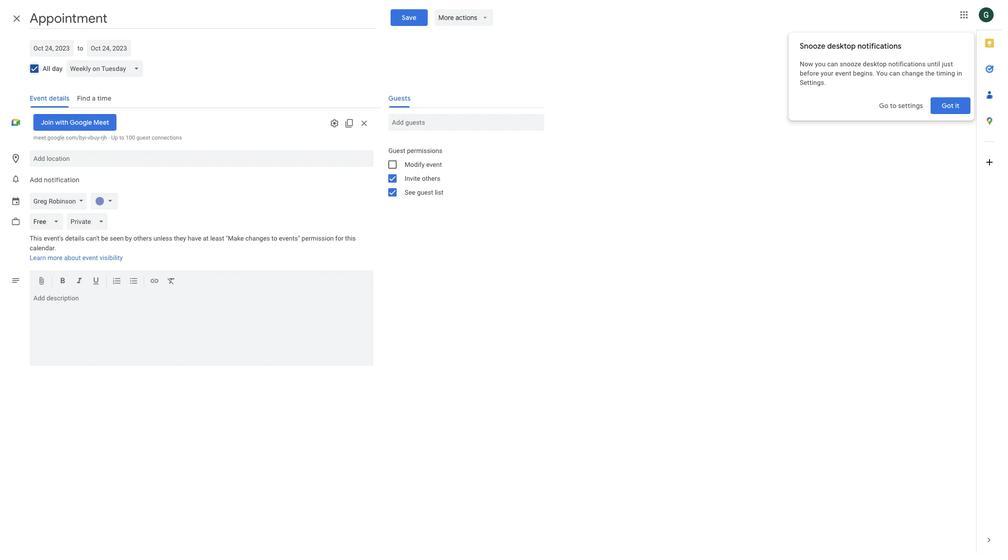 Task type: locate. For each thing, give the bounding box(es) containing it.
they
[[174, 235, 186, 242]]

meet.google.com/byi-vbuy-rjh · up to 100 guest connections
[[33, 135, 182, 141]]

permission
[[302, 235, 334, 242]]

meet.google.com/byi-
[[33, 135, 88, 141]]

others
[[422, 175, 441, 182], [134, 235, 152, 242]]

by
[[125, 235, 132, 242]]

formatting options toolbar
[[30, 271, 374, 293]]

can up your
[[828, 60, 839, 68]]

at
[[203, 235, 209, 242]]

with
[[55, 118, 68, 127]]

1 horizontal spatial guest
[[417, 189, 433, 196]]

to right up on the top left of the page
[[119, 135, 124, 141]]

bulleted list image
[[129, 277, 138, 287]]

all
[[43, 65, 50, 72]]

tab list
[[977, 30, 1003, 528]]

more
[[439, 13, 454, 22]]

can't
[[86, 235, 100, 242]]

0 vertical spatial can
[[828, 60, 839, 68]]

1 vertical spatial desktop
[[863, 60, 887, 68]]

add notification
[[30, 176, 80, 184]]

1 horizontal spatial others
[[422, 175, 441, 182]]

unless
[[154, 235, 172, 242]]

now
[[800, 60, 814, 68]]

modify event
[[405, 161, 442, 168]]

event right about
[[82, 254, 98, 262]]

least
[[210, 235, 224, 242]]

·
[[108, 135, 110, 141]]

1 vertical spatial guest
[[417, 189, 433, 196]]

others up see guest list
[[422, 175, 441, 182]]

robinson
[[49, 198, 76, 205]]

snooze desktop notifications
[[800, 42, 902, 51]]

you
[[815, 60, 826, 68]]

1 horizontal spatial can
[[890, 70, 901, 77]]

event down permissions
[[426, 161, 442, 168]]

1 horizontal spatial to
[[119, 135, 124, 141]]

2 vertical spatial event
[[82, 254, 98, 262]]

greg
[[33, 198, 47, 205]]

0 vertical spatial event
[[836, 70, 852, 77]]

event's
[[44, 235, 64, 242]]

2 vertical spatial to
[[272, 235, 277, 242]]

change
[[902, 70, 924, 77]]

notifications up change
[[889, 60, 926, 68]]

add notification button
[[26, 169, 83, 191]]

event inside now you can snooze desktop notifications until just before your event begins. you can change the timing in settings.
[[836, 70, 852, 77]]

snooze
[[800, 42, 826, 51]]

0 vertical spatial guest
[[137, 135, 150, 141]]

event
[[836, 70, 852, 77], [426, 161, 442, 168], [82, 254, 98, 262]]

desktop up snooze in the top right of the page
[[828, 42, 856, 51]]

desktop inside now you can snooze desktop notifications until just before your event begins. you can change the timing in settings.
[[863, 60, 887, 68]]

list
[[435, 189, 444, 196]]

None field
[[66, 60, 147, 77], [30, 214, 67, 230], [67, 214, 111, 230], [66, 60, 147, 77], [30, 214, 67, 230], [67, 214, 111, 230]]

about
[[64, 254, 81, 262]]

modify
[[405, 161, 425, 168]]

desktop
[[828, 42, 856, 51], [863, 60, 887, 68]]

actions
[[456, 13, 478, 22]]

group
[[381, 144, 545, 200]]

0 horizontal spatial event
[[82, 254, 98, 262]]

2 horizontal spatial event
[[836, 70, 852, 77]]

you
[[877, 70, 888, 77]]

guest permissions
[[389, 147, 443, 155]]

Title text field
[[30, 8, 376, 29]]

to left events" on the top left
[[272, 235, 277, 242]]

in
[[957, 70, 963, 77]]

just
[[943, 60, 953, 68]]

0 vertical spatial to
[[78, 45, 83, 52]]

snooze desktop notifications alert dialog
[[789, 32, 975, 121]]

End date text field
[[91, 43, 127, 54]]

1 vertical spatial others
[[134, 235, 152, 242]]

group containing guest permissions
[[381, 144, 545, 200]]

1 vertical spatial to
[[119, 135, 124, 141]]

1 horizontal spatial desktop
[[863, 60, 887, 68]]

event inside this event's details can't be seen by others unless they have at least "make changes to events" permission for this calendar. learn more about event visibility
[[82, 254, 98, 262]]

to right start date text field
[[78, 45, 83, 52]]

0 vertical spatial notifications
[[858, 42, 902, 51]]

event down snooze in the top right of the page
[[836, 70, 852, 77]]

0 horizontal spatial can
[[828, 60, 839, 68]]

connections
[[152, 135, 182, 141]]

learn more about event visibility link
[[30, 254, 123, 262]]

add
[[30, 176, 42, 184]]

1 horizontal spatial event
[[426, 161, 442, 168]]

others right by
[[134, 235, 152, 242]]

1 vertical spatial notifications
[[889, 60, 926, 68]]

1 vertical spatial event
[[426, 161, 442, 168]]

settings.
[[800, 79, 826, 86]]

guest right 100
[[137, 135, 150, 141]]

snooze desktop notifications heading
[[800, 41, 964, 52]]

can right you
[[890, 70, 901, 77]]

details
[[65, 235, 84, 242]]

0 horizontal spatial desktop
[[828, 42, 856, 51]]

desktop up you
[[863, 60, 887, 68]]

guest
[[137, 135, 150, 141], [417, 189, 433, 196]]

0 vertical spatial desktop
[[828, 42, 856, 51]]

desktop inside heading
[[828, 42, 856, 51]]

see guest list
[[405, 189, 444, 196]]

notifications
[[858, 42, 902, 51], [889, 60, 926, 68]]

guest left list
[[417, 189, 433, 196]]

all day
[[43, 65, 63, 72]]

save button
[[391, 9, 428, 26]]

changes
[[246, 235, 270, 242]]

can
[[828, 60, 839, 68], [890, 70, 901, 77]]

0 horizontal spatial to
[[78, 45, 83, 52]]

be
[[101, 235, 108, 242]]

0 vertical spatial others
[[422, 175, 441, 182]]

visibility
[[100, 254, 123, 262]]

2 horizontal spatial to
[[272, 235, 277, 242]]

notifications up now you can snooze desktop notifications until just before your event begins. you can change the timing in settings.
[[858, 42, 902, 51]]

to
[[78, 45, 83, 52], [119, 135, 124, 141], [272, 235, 277, 242]]

google
[[70, 118, 92, 127]]

0 horizontal spatial others
[[134, 235, 152, 242]]

to inside this event's details can't be seen by others unless they have at least "make changes to events" permission for this calendar. learn more about event visibility
[[272, 235, 277, 242]]

remove formatting image
[[167, 277, 176, 287]]

for
[[335, 235, 344, 242]]



Task type: describe. For each thing, give the bounding box(es) containing it.
save
[[402, 13, 417, 22]]

Start date text field
[[33, 43, 70, 54]]

Location text field
[[33, 150, 370, 167]]

notifications inside heading
[[858, 42, 902, 51]]

greg robinson
[[33, 198, 76, 205]]

begins.
[[854, 70, 875, 77]]

seen
[[110, 235, 124, 242]]

snooze
[[840, 60, 862, 68]]

join with google meet link
[[33, 114, 117, 131]]

numbered list image
[[112, 277, 122, 287]]

others inside this event's details can't be seen by others unless they have at least "make changes to events" permission for this calendar. learn more about event visibility
[[134, 235, 152, 242]]

bold image
[[58, 277, 67, 287]]

italic image
[[75, 277, 84, 287]]

underline image
[[91, 277, 101, 287]]

rjh
[[101, 135, 107, 141]]

before
[[800, 70, 819, 77]]

meet
[[94, 118, 109, 127]]

see
[[405, 189, 416, 196]]

"make
[[226, 235, 244, 242]]

join
[[41, 118, 54, 127]]

0 horizontal spatial guest
[[137, 135, 150, 141]]

this
[[30, 235, 42, 242]]

the
[[926, 70, 935, 77]]

arrow_drop_down
[[481, 13, 490, 22]]

timing
[[937, 70, 956, 77]]

vbuy-
[[88, 135, 101, 141]]

notification
[[44, 176, 80, 184]]

insert link image
[[150, 277, 159, 287]]

events"
[[279, 235, 300, 242]]

learn
[[30, 254, 46, 262]]

invite
[[405, 175, 421, 182]]

this
[[345, 235, 356, 242]]

permissions
[[407, 147, 443, 155]]

Description text field
[[30, 295, 374, 364]]

1 vertical spatial can
[[890, 70, 901, 77]]

up
[[111, 135, 118, 141]]

more actions arrow_drop_down
[[439, 13, 490, 22]]

join with google meet
[[41, 118, 109, 127]]

have
[[188, 235, 201, 242]]

guest inside group
[[417, 189, 433, 196]]

this event's details can't be seen by others unless they have at least "make changes to events" permission for this calendar. learn more about event visibility
[[30, 235, 356, 262]]

invite others
[[405, 175, 441, 182]]

notifications inside now you can snooze desktop notifications until just before your event begins. you can change the timing in settings.
[[889, 60, 926, 68]]

now you can snooze desktop notifications until just before your event begins. you can change the timing in settings.
[[800, 60, 963, 86]]

guest
[[389, 147, 406, 155]]

day
[[52, 65, 63, 72]]

calendar.
[[30, 245, 56, 252]]

your
[[821, 70, 834, 77]]

Guests text field
[[392, 114, 541, 131]]

more
[[48, 254, 63, 262]]

until
[[928, 60, 941, 68]]

100
[[126, 135, 135, 141]]



Task type: vqa. For each thing, say whether or not it's contained in the screenshot.
Time zone on the top left
no



